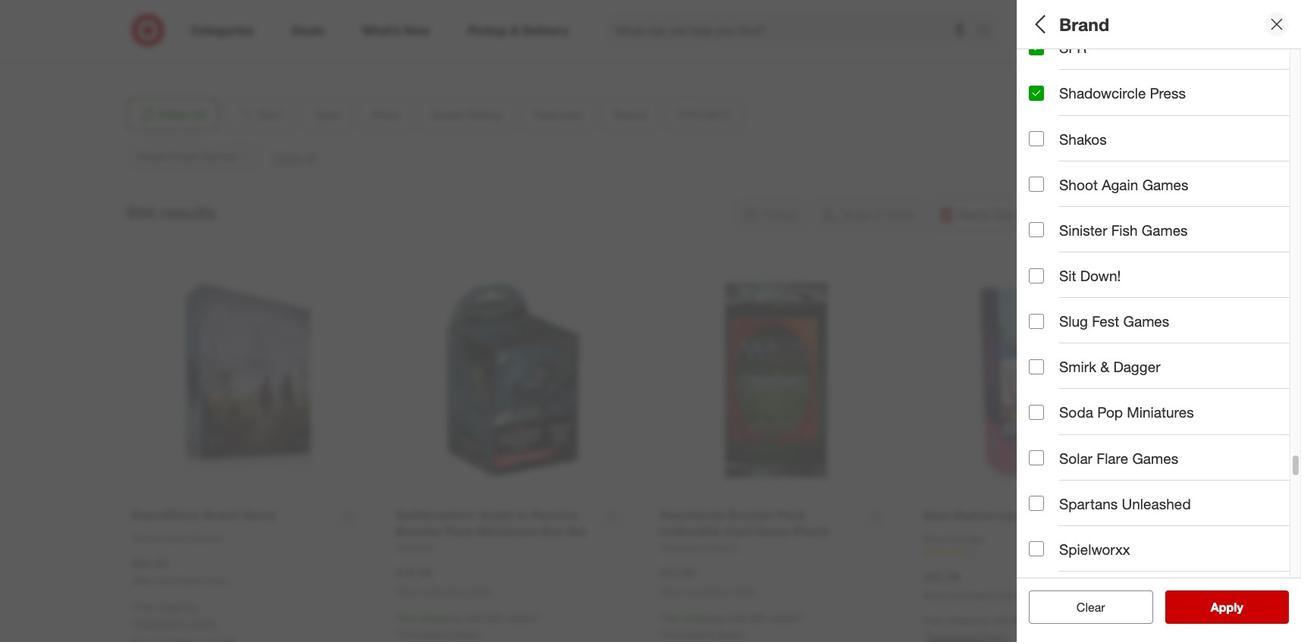 Task type: describe. For each thing, give the bounding box(es) containing it.
all filters dialog
[[1017, 0, 1302, 643]]

filters
[[1055, 13, 1102, 35]]

unleashed
[[1123, 495, 1192, 513]]

art
[[1054, 292, 1068, 305]]

ga
[[1292, 79, 1302, 92]]

orders* for $18.99
[[506, 611, 541, 624]]

free shipping with $35 orders* * exclusions apply. for $18.99
[[396, 611, 541, 640]]

spartans unleashed
[[1060, 495, 1192, 513]]

SFR checkbox
[[1030, 40, 1045, 55]]

see results button
[[1166, 591, 1290, 624]]

25th
[[1141, 292, 1162, 305]]

pop
[[1098, 404, 1124, 421]]

drive
[[245, 13, 270, 26]]

with for $18.99
[[464, 611, 483, 624]]

fest
[[1093, 313, 1120, 330]]

park
[[221, 13, 242, 26]]

online for $20.99
[[996, 590, 1020, 601]]

$84.95 when purchased online
[[132, 556, 228, 588]]

exclusions apply. button for $15.95
[[664, 627, 746, 642]]

fish
[[1112, 221, 1138, 239]]

2f-
[[1245, 292, 1262, 305]]

clear for clear
[[1077, 600, 1106, 615]]

dagger
[[1114, 358, 1161, 376]]

type
[[1030, 60, 1062, 77]]

Sinister Fish Games checkbox
[[1030, 223, 1045, 238]]

0-
[[1030, 292, 1040, 305]]

soda pop miniatures
[[1060, 404, 1195, 421]]

spiele;
[[1262, 292, 1294, 305]]

free shipping with $35 orders* * exclusions apply. for $15.95
[[660, 611, 805, 640]]

fpo/apo button
[[1030, 315, 1302, 368]]

Smirk & Dagger checkbox
[[1030, 359, 1045, 375]]

$20.99
[[924, 570, 960, 585]]

rating
[[1074, 171, 1119, 189]]

purchased for $15.95
[[686, 587, 730, 598]]

spielworxx
[[1060, 541, 1131, 558]]

games for solar flare games
[[1133, 450, 1179, 467]]

$35 for $15.95
[[750, 611, 767, 624]]

price $0  –  $15; $15  –  $25; $25  –  $50; $50  –  $100; $100  –  
[[1030, 113, 1302, 145]]

$100
[[1262, 132, 1285, 145]]

see results
[[1195, 600, 1260, 615]]

$15.95
[[660, 566, 696, 581]]

apply. for $18.99
[[453, 627, 482, 640]]

out
[[1111, 382, 1132, 399]]

exclusions for $15.95
[[664, 627, 715, 640]]

Spielworxx checkbox
[[1030, 542, 1045, 557]]

Slug Fest Games checkbox
[[1030, 314, 1045, 329]]

53719
[[204, 28, 234, 41]]

brand dialog
[[1017, 0, 1302, 643]]

$15
[[1082, 132, 1099, 145]]

0 horizontal spatial exclusions apply. button
[[136, 616, 218, 631]]

$35 for $18.99
[[486, 611, 503, 624]]

Soda Pop Miniatures checkbox
[[1030, 405, 1045, 420]]

include out of stock
[[1060, 382, 1188, 399]]

brand 0-hr art & technology; 25th century games; 2f-spiele; 2
[[1030, 272, 1302, 305]]

$15;
[[1059, 132, 1079, 145]]

solar flare games
[[1060, 450, 1179, 467]]

* down $84.95 when purchased online in the left bottom of the page
[[197, 601, 200, 614]]

Spartans Unleashed checkbox
[[1030, 496, 1045, 512]]

2835
[[138, 13, 162, 26]]

Shakos checkbox
[[1030, 131, 1045, 147]]

collectible
[[1167, 79, 1217, 92]]

free shipping with $35 orders*
[[924, 615, 1069, 628]]

miniatures
[[1128, 404, 1195, 421]]

search button
[[971, 14, 1008, 50]]

shipping inside free shipping * * exclusions apply.
[[156, 601, 197, 614]]

guest rating button
[[1030, 156, 1302, 209]]

& inside brand dialog
[[1101, 358, 1110, 376]]

clear button
[[1030, 591, 1154, 624]]

$0
[[1030, 132, 1041, 145]]

wi
[[189, 28, 201, 41]]

free for $20.99
[[924, 615, 945, 628]]

free for $15.95
[[660, 611, 681, 624]]

shoot again games
[[1060, 176, 1189, 193]]

2835 commerce park drive fitchburg , wi 53719 us
[[138, 13, 270, 56]]

stock
[[1152, 382, 1188, 399]]

sfr
[[1060, 39, 1087, 56]]

with for $20.99
[[992, 615, 1011, 628]]

flare
[[1097, 450, 1129, 467]]

sit
[[1060, 267, 1077, 284]]

games for sinister fish games
[[1142, 221, 1189, 239]]

all filters
[[1030, 13, 1102, 35]]

when for $18.99
[[396, 587, 420, 598]]

games for slug fest games
[[1124, 313, 1170, 330]]

$18.99 when purchased online
[[396, 566, 492, 598]]

spartans
[[1060, 495, 1119, 513]]

featured
[[1030, 219, 1090, 236]]

new
[[1030, 239, 1051, 251]]

clear for clear all
[[1070, 600, 1098, 615]]

down!
[[1081, 267, 1122, 284]]

online for $15.95
[[732, 587, 756, 598]]

944
[[126, 202, 155, 223]]

trading
[[1220, 79, 1255, 92]]

technology;
[[1081, 292, 1138, 305]]

$25;
[[1117, 132, 1137, 145]]

1 link
[[924, 547, 1158, 560]]

sit down!
[[1060, 267, 1122, 284]]

apply. inside free shipping * * exclusions apply.
[[189, 617, 218, 630]]

clear all
[[1070, 600, 1113, 615]]

$84.95
[[132, 556, 168, 571]]

$50
[[1198, 132, 1215, 145]]

see
[[1195, 600, 1217, 615]]

results for see results
[[1221, 600, 1260, 615]]

Include out of stock checkbox
[[1030, 383, 1045, 398]]

century
[[1165, 292, 1203, 305]]

of
[[1136, 382, 1148, 399]]

& inside brand 0-hr art & technology; 25th century games; 2f-spiele; 2
[[1071, 292, 1078, 305]]

slug fest games
[[1060, 313, 1170, 330]]



Task type: locate. For each thing, give the bounding box(es) containing it.
purchased for $84.95
[[158, 576, 201, 588]]

2
[[1297, 292, 1302, 305]]

when down $15.95
[[660, 587, 684, 598]]

Shadowcircle Press checkbox
[[1030, 86, 1045, 101]]

online for $84.95
[[204, 576, 228, 588]]

0 horizontal spatial free shipping with $35 orders* * exclusions apply.
[[396, 611, 541, 640]]

0 horizontal spatial with
[[464, 611, 483, 624]]

when for $15.95
[[660, 587, 684, 598]]

Sit Down! checkbox
[[1030, 268, 1045, 283]]

exclusions down $18.99 when purchased online
[[400, 627, 451, 640]]

exclusions inside free shipping * * exclusions apply.
[[136, 617, 187, 630]]

$15.95 when purchased online
[[660, 566, 756, 598]]

1 horizontal spatial exclusions apply. button
[[400, 627, 482, 642]]

slug
[[1060, 313, 1089, 330]]

clear down spielworxx
[[1077, 600, 1106, 615]]

1 horizontal spatial apply.
[[453, 627, 482, 640]]

type board games; card games; collectible trading cards; ga
[[1030, 60, 1302, 92]]

$35 down $18.99 when purchased online
[[486, 611, 503, 624]]

purchased
[[158, 576, 201, 588], [422, 587, 466, 598], [686, 587, 730, 598], [950, 590, 994, 601]]

games for shoot again games
[[1143, 176, 1189, 193]]

when for $84.95
[[132, 576, 156, 588]]

orders*
[[506, 611, 541, 624], [770, 611, 805, 624], [1034, 615, 1069, 628]]

944 results
[[126, 202, 217, 223]]

& right smirk
[[1101, 358, 1110, 376]]

solar
[[1060, 450, 1093, 467]]

games; left card
[[1061, 79, 1098, 92]]

with
[[464, 611, 483, 624], [728, 611, 747, 624], [992, 615, 1011, 628]]

orders* for $20.99
[[1034, 615, 1069, 628]]

exclusions apply. button for $18.99
[[400, 627, 482, 642]]

$25
[[1140, 132, 1157, 145]]

1 horizontal spatial exclusions
[[400, 627, 451, 640]]

2 free shipping with $35 orders* * exclusions apply. from the left
[[660, 611, 805, 640]]

purchased up free shipping * * exclusions apply. on the bottom left of the page
[[158, 576, 201, 588]]

with for $15.95
[[728, 611, 747, 624]]

card
[[1101, 79, 1124, 92]]

$100;
[[1233, 132, 1259, 145]]

shadowcircle press
[[1060, 85, 1187, 102]]

free inside free shipping * * exclusions apply.
[[132, 601, 153, 614]]

$35
[[486, 611, 503, 624], [750, 611, 767, 624], [1014, 615, 1031, 628]]

free shipping with $35 orders* * exclusions apply. down $18.99 when purchased online
[[396, 611, 541, 640]]

search
[[971, 24, 1008, 39]]

exclusions down $15.95 when purchased online
[[664, 627, 715, 640]]

apply. down $18.99 when purchased online
[[453, 627, 482, 640]]

us
[[138, 43, 153, 56]]

clear inside button
[[1077, 600, 1106, 615]]

hr
[[1040, 292, 1051, 305]]

free shipping with $35 orders* * exclusions apply.
[[396, 611, 541, 640], [660, 611, 805, 640]]

1
[[971, 547, 976, 559]]

0 vertical spatial &
[[1071, 292, 1078, 305]]

Solar Flare Games checkbox
[[1030, 451, 1045, 466]]

purchased for $20.99
[[950, 590, 994, 601]]

with down $18.99 when purchased online
[[464, 611, 483, 624]]

0 horizontal spatial orders*
[[506, 611, 541, 624]]

games right flare
[[1133, 450, 1179, 467]]

0 horizontal spatial results
[[160, 202, 217, 223]]

commerce
[[165, 13, 218, 26]]

cards;
[[1258, 79, 1289, 92]]

0 horizontal spatial &
[[1071, 292, 1078, 305]]

shoot
[[1060, 176, 1098, 193]]

brand up sfr at the top right
[[1060, 13, 1110, 35]]

* down $84.95
[[132, 617, 136, 630]]

&
[[1071, 292, 1078, 305], [1101, 358, 1110, 376]]

free down $84.95
[[132, 601, 153, 614]]

exclusions apply. button down $84.95 when purchased online in the left bottom of the page
[[136, 616, 218, 631]]

sinister fish games
[[1060, 221, 1189, 239]]

soda
[[1060, 404, 1094, 421]]

again
[[1102, 176, 1139, 193]]

shipping down $15.95 when purchased online
[[684, 611, 725, 624]]

free down $18.99
[[396, 611, 417, 624]]

apply.
[[189, 617, 218, 630], [453, 627, 482, 640], [717, 627, 746, 640]]

sinister
[[1060, 221, 1108, 239]]

when down $84.95
[[132, 576, 156, 588]]

0 horizontal spatial exclusions
[[136, 617, 187, 630]]

when down $20.99
[[924, 590, 948, 601]]

include
[[1060, 382, 1107, 399]]

shipping down $84.95 when purchased online in the left bottom of the page
[[156, 601, 197, 614]]

1 horizontal spatial $35
[[750, 611, 767, 624]]

when inside $84.95 when purchased online
[[132, 576, 156, 588]]

1 horizontal spatial &
[[1101, 358, 1110, 376]]

brand inside brand 0-hr art & technology; 25th century games; 2f-spiele; 2
[[1030, 272, 1071, 290]]

orders* for $15.95
[[770, 611, 805, 624]]

$18.99
[[396, 566, 432, 581]]

online inside the $20.99 when purchased online
[[996, 590, 1020, 601]]

$35 down $15.95 when purchased online
[[750, 611, 767, 624]]

online inside $15.95 when purchased online
[[732, 587, 756, 598]]

1 horizontal spatial games;
[[1127, 79, 1164, 92]]

games right fish
[[1142, 221, 1189, 239]]

online for $18.99
[[468, 587, 492, 598]]

Shoot Again Games checkbox
[[1030, 177, 1045, 192]]

exclusions
[[136, 617, 187, 630], [400, 627, 451, 640], [664, 627, 715, 640]]

games down 25th
[[1124, 313, 1170, 330]]

shipping for $15.95
[[684, 611, 725, 624]]

shipping for $18.99
[[420, 611, 461, 624]]

2 horizontal spatial orders*
[[1034, 615, 1069, 628]]

games; right card
[[1127, 79, 1164, 92]]

shipping
[[156, 601, 197, 614], [420, 611, 461, 624], [684, 611, 725, 624], [948, 615, 989, 628]]

exclusions apply. button
[[136, 616, 218, 631], [400, 627, 482, 642], [664, 627, 746, 642]]

purchased for $18.99
[[422, 587, 466, 598]]

when for $20.99
[[924, 590, 948, 601]]

purchased down $18.99
[[422, 587, 466, 598]]

shipping for $20.99
[[948, 615, 989, 628]]

fitchburg
[[138, 28, 183, 41]]

1 vertical spatial &
[[1101, 358, 1110, 376]]

shakos
[[1060, 130, 1107, 148]]

1 horizontal spatial orders*
[[770, 611, 805, 624]]

2 horizontal spatial exclusions apply. button
[[664, 627, 746, 642]]

purchased inside $18.99 when purchased online
[[422, 587, 466, 598]]

0 vertical spatial results
[[160, 202, 217, 223]]

1 horizontal spatial with
[[728, 611, 747, 624]]

purchased inside $15.95 when purchased online
[[686, 587, 730, 598]]

* down $18.99
[[396, 627, 400, 640]]

guest rating
[[1030, 171, 1119, 189]]

when inside $18.99 when purchased online
[[396, 587, 420, 598]]

What can we help you find? suggestions appear below search field
[[607, 14, 982, 47]]

exclusions down $84.95 when purchased online in the left bottom of the page
[[136, 617, 187, 630]]

brand inside dialog
[[1060, 13, 1110, 35]]

featured new
[[1030, 219, 1090, 251]]

apply button
[[1166, 591, 1290, 624]]

2 horizontal spatial $35
[[1014, 615, 1031, 628]]

0 horizontal spatial apply.
[[189, 617, 218, 630]]

$35 for $20.99
[[1014, 615, 1031, 628]]

smirk
[[1060, 358, 1097, 376]]

shipping down $18.99 when purchased online
[[420, 611, 461, 624]]

online inside $18.99 when purchased online
[[468, 587, 492, 598]]

brand for brand 0-hr art & technology; 25th century games; 2f-spiele; 2
[[1030, 272, 1071, 290]]

1 vertical spatial brand
[[1030, 272, 1071, 290]]

when inside the $20.99 when purchased online
[[924, 590, 948, 601]]

purchased inside the $20.99 when purchased online
[[950, 590, 994, 601]]

games
[[1143, 176, 1189, 193], [1142, 221, 1189, 239], [1124, 313, 1170, 330], [1133, 450, 1179, 467]]

exclusions for $18.99
[[400, 627, 451, 640]]

apply. down $84.95 when purchased online in the left bottom of the page
[[189, 617, 218, 630]]

with down $15.95 when purchased online
[[728, 611, 747, 624]]

2 clear from the left
[[1077, 600, 1106, 615]]

online inside $84.95 when purchased online
[[204, 576, 228, 588]]

when down $18.99
[[396, 587, 420, 598]]

when
[[132, 576, 156, 588], [396, 587, 420, 598], [660, 587, 684, 598], [924, 590, 948, 601]]

clear inside button
[[1070, 600, 1098, 615]]

purchased down $20.99
[[950, 590, 994, 601]]

free down $15.95
[[660, 611, 681, 624]]

fpo/apo
[[1030, 330, 1095, 348]]

all
[[1102, 600, 1113, 615]]

results right see
[[1221, 600, 1260, 615]]

brand for brand
[[1060, 13, 1110, 35]]

apply. for $15.95
[[717, 627, 746, 640]]

free for $18.99
[[396, 611, 417, 624]]

*
[[197, 601, 200, 614], [132, 617, 136, 630], [396, 627, 400, 640], [660, 627, 664, 640]]

games; left '2f-'
[[1206, 292, 1242, 305]]

exclusions apply. button down $18.99 when purchased online
[[400, 627, 482, 642]]

exclusions apply. button down $15.95 when purchased online
[[664, 627, 746, 642]]

board
[[1030, 79, 1058, 92]]

apply
[[1211, 600, 1244, 615]]

* down $15.95
[[660, 627, 664, 640]]

all
[[1030, 13, 1050, 35]]

results right 944
[[160, 202, 217, 223]]

$35 down the $20.99 when purchased online at the right bottom of page
[[1014, 615, 1031, 628]]

smirk & dagger
[[1060, 358, 1161, 376]]

0 horizontal spatial $35
[[486, 611, 503, 624]]

games; inside brand 0-hr art & technology; 25th century games; 2f-spiele; 2
[[1206, 292, 1242, 305]]

when inside $15.95 when purchased online
[[660, 587, 684, 598]]

1 clear from the left
[[1070, 600, 1098, 615]]

shadowcircle
[[1060, 85, 1147, 102]]

purchased down $15.95
[[686, 587, 730, 598]]

results inside 'button'
[[1221, 600, 1260, 615]]

2 horizontal spatial with
[[992, 615, 1011, 628]]

brand
[[1060, 13, 1110, 35], [1030, 272, 1071, 290]]

1 free shipping with $35 orders* * exclusions apply. from the left
[[396, 611, 541, 640]]

$50;
[[1175, 132, 1195, 145]]

press
[[1151, 85, 1187, 102]]

shipping down the $20.99 when purchased online at the right bottom of page
[[948, 615, 989, 628]]

& right art
[[1071, 292, 1078, 305]]

games right again
[[1143, 176, 1189, 193]]

1 horizontal spatial free shipping with $35 orders* * exclusions apply.
[[660, 611, 805, 640]]

1 vertical spatial results
[[1221, 600, 1260, 615]]

0 vertical spatial brand
[[1060, 13, 1110, 35]]

apply. down $15.95 when purchased online
[[717, 627, 746, 640]]

clear left the all
[[1070, 600, 1098, 615]]

with down the $20.99 when purchased online at the right bottom of page
[[992, 615, 1011, 628]]

price
[[1030, 113, 1065, 130]]

0 horizontal spatial games;
[[1061, 79, 1098, 92]]

brand up hr
[[1030, 272, 1071, 290]]

free down $20.99
[[924, 615, 945, 628]]

free shipping with $35 orders* * exclusions apply. down $15.95 when purchased online
[[660, 611, 805, 640]]

free
[[132, 601, 153, 614], [396, 611, 417, 624], [660, 611, 681, 624], [924, 615, 945, 628]]

purchased inside $84.95 when purchased online
[[158, 576, 201, 588]]

2 horizontal spatial games;
[[1206, 292, 1242, 305]]

clear all button
[[1030, 591, 1154, 624]]

$20.99 when purchased online
[[924, 570, 1020, 601]]

results for 944 results
[[160, 202, 217, 223]]

1 horizontal spatial results
[[1221, 600, 1260, 615]]

2 horizontal spatial exclusions
[[664, 627, 715, 640]]

2 horizontal spatial apply.
[[717, 627, 746, 640]]

free shipping * * exclusions apply.
[[132, 601, 218, 630]]

,
[[183, 28, 186, 41]]



Task type: vqa. For each thing, say whether or not it's contained in the screenshot.
$19.99;
no



